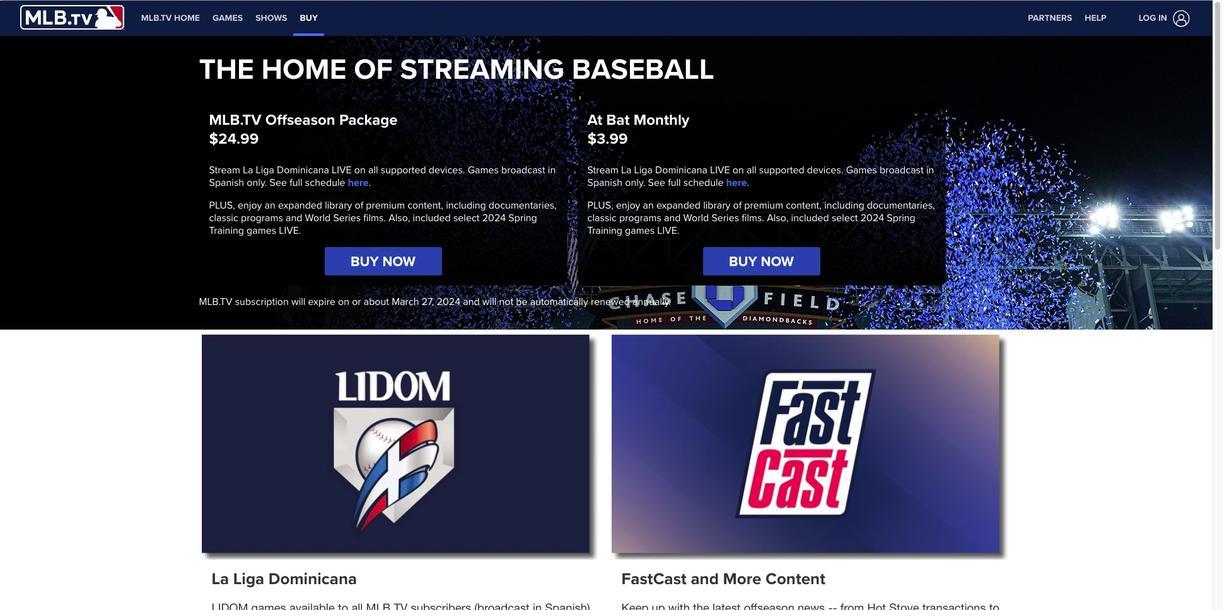Task type: locate. For each thing, give the bounding box(es) containing it.
see
[[270, 177, 287, 189], [648, 177, 665, 189]]

1 horizontal spatial buy now button
[[703, 247, 820, 276]]

here link for mlb.tv offseason package $24.99
[[348, 177, 369, 189]]

0 horizontal spatial including
[[446, 199, 486, 212]]

including for mlb.tv offseason package $24.99
[[446, 199, 486, 212]]

not
[[499, 296, 513, 308]]

1 horizontal spatial included
[[791, 212, 829, 224]]

1 horizontal spatial full
[[668, 177, 681, 189]]

1 horizontal spatial an
[[643, 199, 654, 212]]

mlb.tv left subscription
[[199, 296, 232, 308]]

0 horizontal spatial premium
[[366, 199, 405, 212]]

here link for at bat monthly $3.99
[[726, 177, 747, 189]]

plus,
[[209, 199, 235, 212], [587, 199, 613, 212]]

0 horizontal spatial games
[[213, 13, 243, 23]]

0 horizontal spatial select
[[453, 212, 480, 224]]

0 horizontal spatial la
[[212, 569, 229, 589]]

buy now for at bat monthly $3.99
[[729, 253, 794, 270]]

mlb.tv subscription will expire on or about march 27, 2024 and will not be automatically renewed annually.
[[199, 296, 671, 308]]

1 horizontal spatial here
[[726, 177, 747, 189]]

1 supported from the left
[[381, 164, 426, 177]]

liga for $3.99
[[634, 164, 653, 177]]

broadcast for mlb.tv offseason package $24.99
[[501, 164, 545, 177]]

1 series from the left
[[333, 212, 361, 224]]

full
[[290, 177, 302, 189], [668, 177, 681, 189]]

2 stream from the left
[[587, 164, 619, 177]]

2 broadcast from the left
[[880, 164, 924, 177]]

1 broadcast from the left
[[501, 164, 545, 177]]

1 horizontal spatial live
[[710, 164, 730, 177]]

1 documentaries, from the left
[[489, 199, 557, 212]]

only. for $3.99
[[625, 177, 645, 189]]

2 here . from the left
[[726, 177, 749, 189]]

1 horizontal spatial classic
[[587, 212, 617, 224]]

schedule for monthly
[[683, 177, 724, 189]]

supported for at bat monthly $3.99
[[759, 164, 804, 177]]

also, for at bat monthly $3.99
[[767, 212, 789, 224]]

2 included from the left
[[791, 212, 829, 224]]

documentaries,
[[489, 199, 557, 212], [867, 199, 935, 212]]

mlb.tv home
[[141, 13, 200, 23]]

mlb.tv inside secondary navigation element
[[141, 13, 172, 23]]

0 horizontal spatial series
[[333, 212, 361, 224]]

plus, for $24.99
[[209, 199, 235, 212]]

will
[[291, 296, 305, 308], [482, 296, 496, 308]]

1 here . from the left
[[348, 177, 371, 189]]

spanish down $24.99
[[209, 177, 244, 189]]

1 films. from the left
[[363, 212, 386, 224]]

series for at bat monthly $3.99
[[712, 212, 739, 224]]

1 stream from the left
[[209, 164, 240, 177]]

0 vertical spatial mlb.tv
[[141, 13, 172, 23]]

on for mlb.tv offseason package $24.99
[[354, 164, 366, 177]]

. for at bat monthly $3.99
[[747, 177, 749, 189]]

2 horizontal spatial la
[[621, 164, 631, 177]]

0 horizontal spatial supported
[[381, 164, 426, 177]]

0 horizontal spatial games
[[247, 224, 276, 237]]

2 buy now from the left
[[729, 253, 794, 270]]

library
[[325, 199, 352, 212], [703, 199, 730, 212]]

la
[[243, 164, 253, 177], [621, 164, 631, 177], [212, 569, 229, 589]]

2 live. from the left
[[657, 224, 679, 237]]

2 horizontal spatial 2024
[[861, 212, 884, 224]]

spring for mlb.tv offseason package $24.99
[[508, 212, 537, 224]]

1 live. from the left
[[279, 224, 301, 237]]

in for at bat monthly $3.99
[[926, 164, 934, 177]]

fastcast
[[621, 569, 687, 589]]

programs
[[241, 212, 283, 224], [619, 212, 661, 224]]

1 horizontal spatial films.
[[742, 212, 764, 224]]

2 plus, enjoy an expanded library of premium content, including documentaries, classic programs and world series films. also, included select 2024 spring training games live. from the left
[[587, 199, 935, 237]]

2 of from the left
[[733, 199, 742, 212]]

2 schedule from the left
[[683, 177, 724, 189]]

in for mlb.tv offseason package $24.99
[[548, 164, 556, 177]]

2 enjoy from the left
[[616, 199, 640, 212]]

2024 for mlb.tv offseason package $24.99
[[482, 212, 506, 224]]

here .
[[348, 177, 371, 189], [726, 177, 749, 189]]

secondary navigation element
[[135, 1, 324, 36], [324, 1, 430, 36]]

1 horizontal spatial now
[[761, 253, 794, 270]]

0 horizontal spatial world
[[305, 212, 331, 224]]

0 horizontal spatial library
[[325, 199, 352, 212]]

content
[[766, 569, 825, 589]]

1 horizontal spatial of
[[733, 199, 742, 212]]

films. for at bat monthly $3.99
[[742, 212, 764, 224]]

1 library from the left
[[325, 199, 352, 212]]

games for mlb.tv offseason package $24.99
[[468, 164, 499, 177]]

1 horizontal spatial all
[[747, 164, 756, 177]]

expanded
[[278, 199, 322, 212], [656, 199, 701, 212]]

0 horizontal spatial of
[[355, 199, 363, 212]]

.
[[369, 177, 371, 189], [747, 177, 749, 189]]

buy now button for at bat monthly $3.99
[[703, 247, 820, 276]]

secondary navigation element up the the
[[135, 1, 324, 36]]

mlb.tv for mlb.tv home
[[141, 13, 172, 23]]

1 devices. from the left
[[429, 164, 465, 177]]

automatically
[[530, 296, 588, 308]]

1 horizontal spatial schedule
[[683, 177, 724, 189]]

on
[[354, 164, 366, 177], [733, 164, 744, 177], [338, 296, 349, 308]]

here . for mlb.tv offseason package $24.99
[[348, 177, 371, 189]]

1 horizontal spatial only.
[[625, 177, 645, 189]]

including
[[446, 199, 486, 212], [824, 199, 864, 212]]

2 vertical spatial mlb.tv
[[199, 296, 232, 308]]

2 buy from the left
[[729, 253, 757, 270]]

stream la liga dominicana live on all supported devices. games broadcast in spanish only. see full schedule
[[209, 164, 556, 189], [587, 164, 934, 189]]

la for $3.99
[[621, 164, 631, 177]]

1 programs from the left
[[241, 212, 283, 224]]

2 content, from the left
[[786, 199, 822, 212]]

select
[[453, 212, 480, 224], [832, 212, 858, 224]]

0 horizontal spatial classic
[[209, 212, 238, 224]]

will left expire
[[291, 296, 305, 308]]

2 only. from the left
[[625, 177, 645, 189]]

devices. for at bat monthly $3.99
[[807, 164, 843, 177]]

2 expanded from the left
[[656, 199, 701, 212]]

1 all from the left
[[368, 164, 378, 177]]

games inside top navigation menu bar
[[213, 13, 243, 23]]

mlb.tv home link
[[135, 1, 206, 36]]

2024 for at bat monthly $3.99
[[861, 212, 884, 224]]

buy now button
[[324, 247, 442, 276], [703, 247, 820, 276]]

0 horizontal spatial enjoy
[[238, 199, 262, 212]]

1 now from the left
[[382, 253, 416, 270]]

0 horizontal spatial buy now button
[[324, 247, 442, 276]]

buy now link for at bat monthly $3.99
[[587, 247, 935, 276]]

1 horizontal spatial enjoy
[[616, 199, 640, 212]]

2024
[[482, 212, 506, 224], [861, 212, 884, 224], [437, 296, 460, 308]]

1 horizontal spatial select
[[832, 212, 858, 224]]

1 horizontal spatial here .
[[726, 177, 749, 189]]

stream for $3.99
[[587, 164, 619, 177]]

0 horizontal spatial here link
[[348, 177, 369, 189]]

1 horizontal spatial training
[[587, 224, 622, 237]]

2 games from the left
[[625, 224, 655, 237]]

1 horizontal spatial content,
[[786, 199, 822, 212]]

shows link
[[249, 1, 294, 36]]

1 world from the left
[[305, 212, 331, 224]]

$24.99
[[209, 130, 259, 148]]

1 in from the left
[[548, 164, 556, 177]]

1 content, from the left
[[407, 199, 443, 212]]

0 horizontal spatial in
[[548, 164, 556, 177]]

1 horizontal spatial 2024
[[482, 212, 506, 224]]

1 . from the left
[[369, 177, 371, 189]]

in
[[1158, 13, 1167, 23]]

1 select from the left
[[453, 212, 480, 224]]

1 horizontal spatial will
[[482, 296, 496, 308]]

0 horizontal spatial training
[[209, 224, 244, 237]]

expanded for $24.99
[[278, 199, 322, 212]]

premium for at bat monthly $3.99
[[744, 199, 783, 212]]

2 stream la liga dominicana live on all supported devices. games broadcast in spanish only. see full schedule from the left
[[587, 164, 934, 189]]

2 training from the left
[[587, 224, 622, 237]]

streaming
[[400, 52, 564, 87]]

27,
[[422, 296, 434, 308]]

2 secondary navigation element from the left
[[324, 1, 430, 36]]

1 horizontal spatial on
[[354, 164, 366, 177]]

1 expanded from the left
[[278, 199, 322, 212]]

secondary navigation element up of
[[324, 1, 430, 36]]

only. down $24.99
[[247, 177, 267, 189]]

1 horizontal spatial .
[[747, 177, 749, 189]]

1 horizontal spatial premium
[[744, 199, 783, 212]]

secondary navigation element containing mlb.tv home
[[135, 1, 324, 36]]

broadcast
[[501, 164, 545, 177], [880, 164, 924, 177]]

1 buy from the left
[[351, 253, 379, 270]]

2 horizontal spatial games
[[846, 164, 877, 177]]

1 horizontal spatial programs
[[619, 212, 661, 224]]

0 horizontal spatial now
[[382, 253, 416, 270]]

top navigation menu bar
[[0, 1, 1213, 36]]

only. down $3.99
[[625, 177, 645, 189]]

1 horizontal spatial including
[[824, 199, 864, 212]]

included for at bat monthly $3.99
[[791, 212, 829, 224]]

series for mlb.tv offseason package $24.99
[[333, 212, 361, 224]]

buy now
[[351, 253, 416, 270], [729, 253, 794, 270]]

1 live from the left
[[332, 164, 352, 177]]

1 horizontal spatial stream la liga dominicana live on all supported devices. games broadcast in spanish only. see full schedule
[[587, 164, 934, 189]]

enjoy
[[238, 199, 262, 212], [616, 199, 640, 212]]

1 here from the left
[[348, 177, 369, 189]]

2 here from the left
[[726, 177, 747, 189]]

2 supported from the left
[[759, 164, 804, 177]]

2 in from the left
[[926, 164, 934, 177]]

1 premium from the left
[[366, 199, 405, 212]]

2 all from the left
[[747, 164, 756, 177]]

0 horizontal spatial an
[[265, 199, 275, 212]]

world
[[305, 212, 331, 224], [683, 212, 709, 224]]

content, for at bat monthly $3.99
[[786, 199, 822, 212]]

training
[[209, 224, 244, 237], [587, 224, 622, 237]]

of
[[355, 199, 363, 212], [733, 199, 742, 212]]

0 horizontal spatial broadcast
[[501, 164, 545, 177]]

and
[[286, 212, 302, 224], [664, 212, 681, 224], [463, 296, 480, 308], [691, 569, 719, 589]]

2 series from the left
[[712, 212, 739, 224]]

1 see from the left
[[270, 177, 287, 189]]

1 including from the left
[[446, 199, 486, 212]]

la for $24.99
[[243, 164, 253, 177]]

buy now for mlb.tv offseason package $24.99
[[351, 253, 416, 270]]

partners link
[[1022, 1, 1078, 36]]

0 horizontal spatial plus, enjoy an expanded library of premium content, including documentaries, classic programs and world series films. also, included select 2024 spring training games live.
[[209, 199, 557, 237]]

1 buy now button from the left
[[324, 247, 442, 276]]

liga for $24.99
[[256, 164, 274, 177]]

2 world from the left
[[683, 212, 709, 224]]

buy now link
[[209, 247, 557, 276], [587, 247, 935, 276]]

0 horizontal spatial buy
[[351, 253, 379, 270]]

1 horizontal spatial devices.
[[807, 164, 843, 177]]

in
[[548, 164, 556, 177], [926, 164, 934, 177]]

monthly
[[634, 111, 689, 129]]

2 see from the left
[[648, 177, 665, 189]]

at
[[587, 111, 602, 129]]

stream down $3.99
[[587, 164, 619, 177]]

included
[[413, 212, 451, 224], [791, 212, 829, 224]]

1 training from the left
[[209, 224, 244, 237]]

1 only. from the left
[[247, 177, 267, 189]]

0 horizontal spatial .
[[369, 177, 371, 189]]

only.
[[247, 177, 267, 189], [625, 177, 645, 189]]

stream for $24.99
[[209, 164, 240, 177]]

dominicana
[[277, 164, 329, 177], [655, 164, 707, 177], [269, 569, 357, 589]]

here
[[348, 177, 369, 189], [726, 177, 747, 189]]

1 spanish from the left
[[209, 177, 244, 189]]

1 secondary navigation element from the left
[[135, 1, 324, 36]]

1 horizontal spatial series
[[712, 212, 739, 224]]

games for at bat monthly $3.99
[[846, 164, 877, 177]]

2 buy now link from the left
[[587, 247, 935, 276]]

1 horizontal spatial world
[[683, 212, 709, 224]]

2 spanish from the left
[[587, 177, 622, 189]]

1 horizontal spatial plus,
[[587, 199, 613, 212]]

all
[[368, 164, 378, 177], [747, 164, 756, 177]]

1 included from the left
[[413, 212, 451, 224]]

1 horizontal spatial games
[[625, 224, 655, 237]]

0 horizontal spatial plus,
[[209, 199, 235, 212]]

1 also, from the left
[[389, 212, 410, 224]]

2 premium from the left
[[744, 199, 783, 212]]

now
[[382, 253, 416, 270], [761, 253, 794, 270]]

an
[[265, 199, 275, 212], [643, 199, 654, 212]]

1 horizontal spatial live.
[[657, 224, 679, 237]]

0 horizontal spatial devices.
[[429, 164, 465, 177]]

live. for $3.99
[[657, 224, 679, 237]]

classic
[[209, 212, 238, 224], [587, 212, 617, 224]]

dominicana for monthly
[[655, 164, 707, 177]]

annually.
[[633, 296, 671, 308]]

1 an from the left
[[265, 199, 275, 212]]

2 including from the left
[[824, 199, 864, 212]]

plus, enjoy an expanded library of premium content, including documentaries, classic programs and world series films. also, included select 2024 spring training games live.
[[209, 199, 557, 237], [587, 199, 935, 237]]

1 schedule from the left
[[305, 177, 345, 189]]

1 horizontal spatial buy
[[729, 253, 757, 270]]

0 horizontal spatial see
[[270, 177, 287, 189]]

plus, enjoy an expanded library of premium content, including documentaries, classic programs and world series films. also, included select 2024 spring training games live. for at bat monthly $3.99
[[587, 199, 935, 237]]

0 horizontal spatial documentaries,
[[489, 199, 557, 212]]

1 horizontal spatial buy now
[[729, 253, 794, 270]]

2 will from the left
[[482, 296, 496, 308]]

buy link
[[294, 1, 324, 33]]

2 spring from the left
[[887, 212, 915, 224]]

1 games from the left
[[247, 224, 276, 237]]

1 horizontal spatial buy now link
[[587, 247, 935, 276]]

0 horizontal spatial expanded
[[278, 199, 322, 212]]

help
[[1085, 13, 1107, 23]]

mlb.tv up $24.99
[[209, 111, 261, 129]]

2 select from the left
[[832, 212, 858, 224]]

2 programs from the left
[[619, 212, 661, 224]]

0 horizontal spatial buy now link
[[209, 247, 557, 276]]

1 horizontal spatial spanish
[[587, 177, 622, 189]]

schedule
[[305, 177, 345, 189], [683, 177, 724, 189]]

0 horizontal spatial also,
[[389, 212, 410, 224]]

liga
[[256, 164, 274, 177], [634, 164, 653, 177], [233, 569, 264, 589]]

will left not
[[482, 296, 496, 308]]

1 stream la liga dominicana live on all supported devices. games broadcast in spanish only. see full schedule from the left
[[209, 164, 556, 189]]

including for at bat monthly $3.99
[[824, 199, 864, 212]]

2 devices. from the left
[[807, 164, 843, 177]]

games
[[247, 224, 276, 237], [625, 224, 655, 237]]

buy now link for mlb.tv offseason package $24.99
[[209, 247, 557, 276]]

here . for at bat monthly $3.99
[[726, 177, 749, 189]]

all for at bat monthly $3.99
[[747, 164, 756, 177]]

see down the at bat monthly $3.99
[[648, 177, 665, 189]]

2 an from the left
[[643, 199, 654, 212]]

spanish
[[209, 177, 244, 189], [587, 177, 622, 189]]

1 buy now link from the left
[[209, 247, 557, 276]]

films. for mlb.tv offseason package $24.99
[[363, 212, 386, 224]]

also,
[[389, 212, 410, 224], [767, 212, 789, 224]]

supported
[[381, 164, 426, 177], [759, 164, 804, 177]]

2 now from the left
[[761, 253, 794, 270]]

1 here link from the left
[[348, 177, 369, 189]]

live
[[332, 164, 352, 177], [710, 164, 730, 177]]

here link
[[348, 177, 369, 189], [726, 177, 747, 189]]

1 horizontal spatial la
[[243, 164, 253, 177]]

live.
[[279, 224, 301, 237], [657, 224, 679, 237]]

films.
[[363, 212, 386, 224], [742, 212, 764, 224]]

0 horizontal spatial here .
[[348, 177, 371, 189]]

2 horizontal spatial on
[[733, 164, 744, 177]]

tertiary navigation element
[[1022, 1, 1113, 36]]

spanish down $3.99
[[587, 177, 622, 189]]

1 horizontal spatial see
[[648, 177, 665, 189]]

2 plus, from the left
[[587, 199, 613, 212]]

1 horizontal spatial also,
[[767, 212, 789, 224]]

spring
[[508, 212, 537, 224], [887, 212, 915, 224]]

see down mlb.tv offseason package $24.99
[[270, 177, 287, 189]]

0 horizontal spatial buy now
[[351, 253, 416, 270]]

1 horizontal spatial broadcast
[[880, 164, 924, 177]]

0 horizontal spatial stream la liga dominicana live on all supported devices. games broadcast in spanish only. see full schedule
[[209, 164, 556, 189]]

2 documentaries, from the left
[[867, 199, 935, 212]]

1 horizontal spatial expanded
[[656, 199, 701, 212]]

series
[[333, 212, 361, 224], [712, 212, 739, 224]]

mlb.tv
[[141, 13, 172, 23], [209, 111, 261, 129], [199, 296, 232, 308]]

mlb.tv left "home"
[[141, 13, 172, 23]]

1 horizontal spatial stream
[[587, 164, 619, 177]]

classic for $3.99
[[587, 212, 617, 224]]

1 vertical spatial mlb.tv
[[209, 111, 261, 129]]

buy for mlb.tv offseason package $24.99
[[351, 253, 379, 270]]

0 horizontal spatial all
[[368, 164, 378, 177]]

1 horizontal spatial supported
[[759, 164, 804, 177]]

1 horizontal spatial spring
[[887, 212, 915, 224]]

0 horizontal spatial full
[[290, 177, 302, 189]]

partners
[[1028, 13, 1072, 23]]

0 horizontal spatial included
[[413, 212, 451, 224]]

mlb.tv for mlb.tv offseason package $24.99
[[209, 111, 261, 129]]

stream
[[209, 164, 240, 177], [587, 164, 619, 177]]

1 plus, enjoy an expanded library of premium content, including documentaries, classic programs and world series films. also, included select 2024 spring training games live. from the left
[[209, 199, 557, 237]]

1 spring from the left
[[508, 212, 537, 224]]

1 of from the left
[[355, 199, 363, 212]]

see for $3.99
[[648, 177, 665, 189]]

broadcast for at bat monthly $3.99
[[880, 164, 924, 177]]

0 horizontal spatial content,
[[407, 199, 443, 212]]

2 films. from the left
[[742, 212, 764, 224]]

devices.
[[429, 164, 465, 177], [807, 164, 843, 177]]

1 enjoy from the left
[[238, 199, 262, 212]]

stream down $24.99
[[209, 164, 240, 177]]

0 horizontal spatial schedule
[[305, 177, 345, 189]]

2 . from the left
[[747, 177, 749, 189]]

of for mlb.tv offseason package $24.99
[[355, 199, 363, 212]]

1 horizontal spatial in
[[926, 164, 934, 177]]

0 horizontal spatial films.
[[363, 212, 386, 224]]

buy
[[351, 253, 379, 270], [729, 253, 757, 270]]

1 plus, from the left
[[209, 199, 235, 212]]

at bat monthly $3.99
[[587, 111, 689, 148]]

mlb.tv inside mlb.tv offseason package $24.99
[[209, 111, 261, 129]]

0 horizontal spatial programs
[[241, 212, 283, 224]]

0 horizontal spatial here
[[348, 177, 369, 189]]

1 classic from the left
[[209, 212, 238, 224]]

0 horizontal spatial will
[[291, 296, 305, 308]]

only. for $24.99
[[247, 177, 267, 189]]

games
[[213, 13, 243, 23], [468, 164, 499, 177], [846, 164, 877, 177]]

2 here link from the left
[[726, 177, 747, 189]]

fastcast and more content
[[621, 569, 825, 589]]

1 buy now from the left
[[351, 253, 416, 270]]

2 library from the left
[[703, 199, 730, 212]]

2 classic from the left
[[587, 212, 617, 224]]

2 buy now button from the left
[[703, 247, 820, 276]]

1 horizontal spatial library
[[703, 199, 730, 212]]

content,
[[407, 199, 443, 212], [786, 199, 822, 212]]

0 horizontal spatial spring
[[508, 212, 537, 224]]

1 full from the left
[[290, 177, 302, 189]]

select for mlb.tv offseason package $24.99
[[453, 212, 480, 224]]

stream la liga dominicana live on all supported devices. games broadcast in spanish only. see full schedule for mlb.tv offseason package $24.99
[[209, 164, 556, 189]]

2 also, from the left
[[767, 212, 789, 224]]

2 full from the left
[[668, 177, 681, 189]]

0 horizontal spatial only.
[[247, 177, 267, 189]]

home
[[174, 13, 200, 23]]

2 live from the left
[[710, 164, 730, 177]]

live. for $24.99
[[279, 224, 301, 237]]

0 horizontal spatial spanish
[[209, 177, 244, 189]]

. for mlb.tv offseason package $24.99
[[369, 177, 371, 189]]



Task type: describe. For each thing, give the bounding box(es) containing it.
games for $24.99
[[247, 224, 276, 237]]

home
[[261, 52, 346, 87]]

programs for $24.99
[[241, 212, 283, 224]]

now for mlb.tv offseason package $24.99
[[382, 253, 416, 270]]

schedule for package
[[305, 177, 345, 189]]

an for $3.99
[[643, 199, 654, 212]]

the home of streaming baseball
[[199, 52, 714, 87]]

spring for at bat monthly $3.99
[[887, 212, 915, 224]]

enjoy for $24.99
[[238, 199, 262, 212]]

about
[[364, 296, 389, 308]]

stream la liga dominicana live on all supported devices. games broadcast in spanish only. see full schedule for at bat monthly $3.99
[[587, 164, 934, 189]]

training for at bat monthly $3.99
[[587, 224, 622, 237]]

the
[[199, 52, 254, 87]]

games link
[[206, 1, 249, 36]]

march
[[392, 296, 419, 308]]

more
[[723, 569, 761, 589]]

here for at bat monthly $3.99
[[726, 177, 747, 189]]

be
[[516, 296, 527, 308]]

or
[[352, 296, 361, 308]]

plus, for $3.99
[[587, 199, 613, 212]]

live for monthly
[[710, 164, 730, 177]]

full for $3.99
[[668, 177, 681, 189]]

premium for mlb.tv offseason package $24.99
[[366, 199, 405, 212]]

of for at bat monthly $3.99
[[733, 199, 742, 212]]

world for at bat monthly $3.99
[[683, 212, 709, 224]]

now for at bat monthly $3.99
[[761, 253, 794, 270]]

0 horizontal spatial on
[[338, 296, 349, 308]]

documentaries, for mlb.tv offseason package $24.99
[[489, 199, 557, 212]]

log in
[[1139, 13, 1167, 23]]

full for $24.99
[[290, 177, 302, 189]]

an for $24.99
[[265, 199, 275, 212]]

subscription
[[235, 296, 289, 308]]

mlb.tv for mlb.tv subscription will expire on or about march 27, 2024 and will not be automatically renewed annually.
[[199, 296, 232, 308]]

dominicana for package
[[277, 164, 329, 177]]

select for at bat monthly $3.99
[[832, 212, 858, 224]]

supported for mlb.tv offseason package $24.99
[[381, 164, 426, 177]]

buy
[[300, 13, 318, 23]]

here for mlb.tv offseason package $24.99
[[348, 177, 369, 189]]

buy for at bat monthly $3.99
[[729, 253, 757, 270]]

content, for mlb.tv offseason package $24.99
[[407, 199, 443, 212]]

programs for $3.99
[[619, 212, 661, 224]]

spanish for $24.99
[[209, 177, 244, 189]]

la liga dominicana
[[212, 569, 357, 589]]

renewed
[[591, 296, 630, 308]]

of
[[354, 52, 393, 87]]

0 horizontal spatial 2024
[[437, 296, 460, 308]]

included for mlb.tv offseason package $24.99
[[413, 212, 451, 224]]

log
[[1139, 13, 1156, 23]]

baseball
[[572, 52, 714, 87]]

plus, enjoy an expanded library of premium content, including documentaries, classic programs and world series films. also, included select 2024 spring training games live. for mlb.tv offseason package $24.99
[[209, 199, 557, 237]]

classic for $24.99
[[209, 212, 238, 224]]

mlb.tv offseason package $24.99
[[209, 111, 398, 148]]

see for $24.99
[[270, 177, 287, 189]]

$3.99
[[587, 130, 628, 148]]

on for at bat monthly $3.99
[[733, 164, 744, 177]]

all for mlb.tv offseason package $24.99
[[368, 164, 378, 177]]

live for package
[[332, 164, 352, 177]]

1 will from the left
[[291, 296, 305, 308]]

training for mlb.tv offseason package $24.99
[[209, 224, 244, 237]]

spanish for $3.99
[[587, 177, 622, 189]]

package
[[339, 111, 398, 129]]

documentaries, for at bat monthly $3.99
[[867, 199, 935, 212]]

offseason
[[265, 111, 335, 129]]

expanded for $3.99
[[656, 199, 701, 212]]

log in button
[[1123, 7, 1192, 29]]

world for mlb.tv offseason package $24.99
[[305, 212, 331, 224]]

buy now button for mlb.tv offseason package $24.99
[[324, 247, 442, 276]]

shows
[[255, 13, 287, 23]]

library for at bat monthly $3.99
[[703, 199, 730, 212]]

expire
[[308, 296, 335, 308]]

bat
[[606, 111, 630, 129]]

devices. for mlb.tv offseason package $24.99
[[429, 164, 465, 177]]

games for $3.99
[[625, 224, 655, 237]]

help link
[[1078, 1, 1113, 36]]

library for mlb.tv offseason package $24.99
[[325, 199, 352, 212]]

also, for mlb.tv offseason package $24.99
[[389, 212, 410, 224]]

major league baseball image
[[20, 5, 125, 30]]

enjoy for $3.99
[[616, 199, 640, 212]]



Task type: vqa. For each thing, say whether or not it's contained in the screenshot.
Every for Every free agent still available, sorted by position
no



